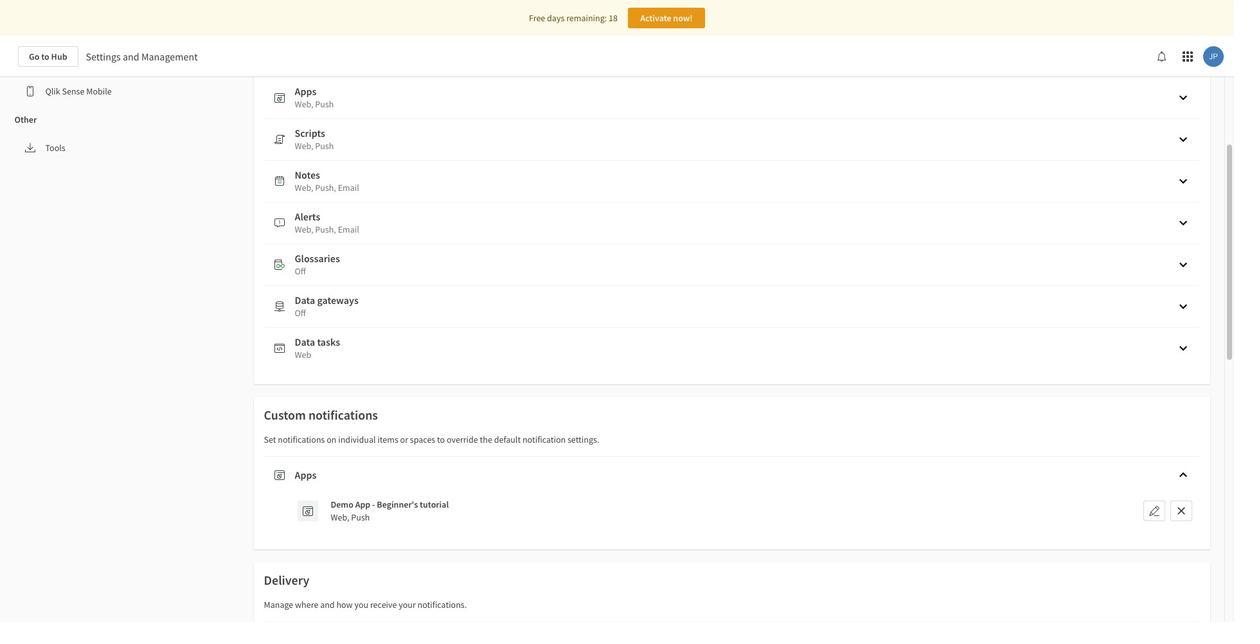 Task type: vqa. For each thing, say whether or not it's contained in the screenshot.
number
no



Task type: describe. For each thing, give the bounding box(es) containing it.
individual
[[338, 434, 376, 446]]

where
[[295, 599, 319, 611]]

apps for apps web, push
[[295, 85, 317, 98]]

alerts web, push, email
[[295, 210, 359, 235]]

custom notifications
[[264, 407, 378, 423]]

main content containing custom notifications
[[0, 0, 1235, 623]]

items
[[378, 434, 399, 446]]

web, for alerts
[[295, 224, 314, 235]]

activate now! link
[[628, 8, 705, 28]]

scripts
[[295, 127, 325, 140]]

off inside glossaries off
[[295, 266, 306, 277]]

notifications for custom
[[309, 407, 378, 423]]

apps button
[[264, 457, 1200, 493]]

hub
[[51, 51, 67, 62]]

how
[[337, 599, 353, 611]]

demo
[[331, 499, 354, 511]]

0 horizontal spatial and
[[123, 50, 139, 63]]

notes
[[295, 169, 320, 181]]

tools link
[[14, 135, 243, 161]]

edit notification image
[[1150, 506, 1160, 516]]

data gateways off
[[295, 294, 359, 319]]

set notifications on individual items or spaces to override the default notification settings.
[[264, 434, 600, 446]]

web
[[295, 349, 311, 361]]

glossaries
[[295, 252, 340, 265]]

web, for apps
[[295, 98, 314, 110]]

apps web, push
[[295, 85, 334, 110]]

now!
[[674, 12, 693, 24]]

manage where and how you receive your notifications.
[[264, 599, 467, 611]]

settings and management
[[86, 50, 198, 63]]

push for scripts
[[315, 140, 334, 152]]

data for data gateways
[[295, 294, 315, 307]]

qlik sense mobile link
[[14, 78, 243, 104]]

glossaries off
[[295, 252, 340, 277]]

custom
[[264, 407, 306, 423]]

push, for alerts
[[315, 224, 336, 235]]

settings.
[[568, 434, 600, 446]]

on
[[327, 434, 337, 446]]

qlik
[[45, 86, 60, 97]]

push for apps
[[315, 98, 334, 110]]

web, for notes
[[295, 182, 314, 194]]

receive
[[370, 599, 397, 611]]

go to hub
[[29, 51, 67, 62]]

notes web, push, email
[[295, 169, 359, 194]]

-
[[372, 499, 375, 511]]

or
[[400, 434, 408, 446]]

spaces
[[410, 434, 436, 446]]

settings
[[86, 50, 121, 63]]

manage
[[264, 599, 293, 611]]

web, for scripts
[[295, 140, 314, 152]]

email for alerts
[[338, 224, 359, 235]]

qlik sense mobile
[[45, 86, 112, 97]]

1 vertical spatial and
[[320, 599, 335, 611]]



Task type: locate. For each thing, give the bounding box(es) containing it.
push
[[315, 98, 334, 110], [315, 140, 334, 152], [351, 512, 370, 524]]

email
[[338, 182, 359, 194], [338, 224, 359, 235]]

email inside the alerts web, push, email
[[338, 224, 359, 235]]

0 vertical spatial push
[[315, 98, 334, 110]]

push inside demo app - beginner's tutorial web, push
[[351, 512, 370, 524]]

off
[[295, 266, 306, 277], [295, 307, 306, 319]]

0 vertical spatial data
[[295, 294, 315, 307]]

beginner's
[[377, 499, 418, 511]]

data
[[295, 294, 315, 307], [295, 336, 315, 349]]

0 vertical spatial email
[[338, 182, 359, 194]]

1 vertical spatial apps
[[295, 469, 317, 482]]

apps inside dropdown button
[[295, 469, 317, 482]]

web, inside scripts web, push
[[295, 140, 314, 152]]

1 email from the top
[[338, 182, 359, 194]]

2 vertical spatial push
[[351, 512, 370, 524]]

default
[[494, 434, 521, 446]]

and left how
[[320, 599, 335, 611]]

your
[[399, 599, 416, 611]]

web, inside demo app - beginner's tutorial web, push
[[331, 512, 350, 524]]

notification
[[523, 434, 566, 446]]

web, down alerts
[[295, 224, 314, 235]]

0 vertical spatial and
[[123, 50, 139, 63]]

1 vertical spatial notifications
[[278, 434, 325, 446]]

activate now!
[[641, 12, 693, 24]]

0 vertical spatial apps
[[295, 85, 317, 98]]

1 data from the top
[[295, 294, 315, 307]]

to right spaces
[[437, 434, 445, 446]]

scripts web, push
[[295, 127, 334, 152]]

go
[[29, 51, 40, 62]]

1 vertical spatial data
[[295, 336, 315, 349]]

override
[[447, 434, 478, 446]]

0 vertical spatial to
[[41, 51, 49, 62]]

1 horizontal spatial and
[[320, 599, 335, 611]]

data for data tasks
[[295, 336, 315, 349]]

web, up scripts
[[295, 98, 314, 110]]

push inside scripts web, push
[[315, 140, 334, 152]]

data tasks web
[[295, 336, 340, 361]]

days
[[547, 12, 565, 24]]

and
[[123, 50, 139, 63], [320, 599, 335, 611]]

tasks
[[317, 336, 340, 349]]

gateways
[[317, 294, 359, 307]]

apps
[[295, 85, 317, 98], [295, 469, 317, 482]]

demo app - beginner's tutorial web, push
[[331, 499, 449, 524]]

1 off from the top
[[295, 266, 306, 277]]

free
[[529, 12, 546, 24]]

2 apps from the top
[[295, 469, 317, 482]]

data inside data tasks web
[[295, 336, 315, 349]]

push, inside the alerts web, push, email
[[315, 224, 336, 235]]

management
[[141, 50, 198, 63]]

1 vertical spatial email
[[338, 224, 359, 235]]

notifications down custom
[[278, 434, 325, 446]]

remaining:
[[567, 12, 607, 24]]

web, inside the apps web, push
[[295, 98, 314, 110]]

apps down custom notifications
[[295, 469, 317, 482]]

off down glossaries
[[295, 266, 306, 277]]

tools
[[45, 142, 65, 154]]

push,
[[315, 182, 336, 194], [315, 224, 336, 235]]

to right the 'go'
[[41, 51, 49, 62]]

apps up scripts
[[295, 85, 317, 98]]

email up glossaries
[[338, 224, 359, 235]]

free days remaining: 18
[[529, 12, 618, 24]]

push, down the notes
[[315, 182, 336, 194]]

push up scripts
[[315, 98, 334, 110]]

off up data tasks web
[[295, 307, 306, 319]]

2 data from the top
[[295, 336, 315, 349]]

app
[[355, 499, 371, 511]]

web, down the notes
[[295, 182, 314, 194]]

web, inside notes web, push, email
[[295, 182, 314, 194]]

email up the alerts web, push, email
[[338, 182, 359, 194]]

off inside data gateways off
[[295, 307, 306, 319]]

delivery
[[264, 572, 310, 588]]

push inside the apps web, push
[[315, 98, 334, 110]]

mobile
[[86, 86, 112, 97]]

0 vertical spatial push,
[[315, 182, 336, 194]]

data up web
[[295, 336, 315, 349]]

to
[[41, 51, 49, 62], [437, 434, 445, 446]]

web, down demo
[[331, 512, 350, 524]]

1 horizontal spatial to
[[437, 434, 445, 446]]

set
[[264, 434, 276, 446]]

0 horizontal spatial to
[[41, 51, 49, 62]]

notifications.
[[418, 599, 467, 611]]

2 push, from the top
[[315, 224, 336, 235]]

2 off from the top
[[295, 307, 306, 319]]

you
[[355, 599, 369, 611]]

web, inside the alerts web, push, email
[[295, 224, 314, 235]]

web,
[[295, 98, 314, 110], [295, 140, 314, 152], [295, 182, 314, 194], [295, 224, 314, 235], [331, 512, 350, 524]]

push, inside notes web, push, email
[[315, 182, 336, 194]]

0 vertical spatial notifications
[[309, 407, 378, 423]]

and right settings
[[123, 50, 139, 63]]

1 vertical spatial off
[[295, 307, 306, 319]]

web, down scripts
[[295, 140, 314, 152]]

18
[[609, 12, 618, 24]]

the
[[480, 434, 493, 446]]

apps for apps
[[295, 469, 317, 482]]

push, for notes
[[315, 182, 336, 194]]

data left 'gateways'
[[295, 294, 315, 307]]

1 push, from the top
[[315, 182, 336, 194]]

reset to default notification image
[[1177, 506, 1187, 516]]

email for notes
[[338, 182, 359, 194]]

1 vertical spatial push,
[[315, 224, 336, 235]]

apps inside the apps web, push
[[295, 85, 317, 98]]

other
[[14, 114, 37, 125]]

1 apps from the top
[[295, 85, 317, 98]]

to inside go to hub link
[[41, 51, 49, 62]]

2 email from the top
[[338, 224, 359, 235]]

james peterson image
[[1204, 46, 1225, 67]]

alerts
[[295, 210, 321, 223]]

tutorial
[[420, 499, 449, 511]]

notifications up on
[[309, 407, 378, 423]]

main content
[[0, 0, 1235, 623]]

go to hub link
[[18, 46, 78, 67]]

1 vertical spatial push
[[315, 140, 334, 152]]

push down app
[[351, 512, 370, 524]]

notifications
[[309, 407, 378, 423], [278, 434, 325, 446]]

activate
[[641, 12, 672, 24]]

sense
[[62, 86, 85, 97]]

notifications for set
[[278, 434, 325, 446]]

email inside notes web, push, email
[[338, 182, 359, 194]]

push down scripts
[[315, 140, 334, 152]]

push, down alerts
[[315, 224, 336, 235]]

data inside data gateways off
[[295, 294, 315, 307]]

0 vertical spatial off
[[295, 266, 306, 277]]

1 vertical spatial to
[[437, 434, 445, 446]]



